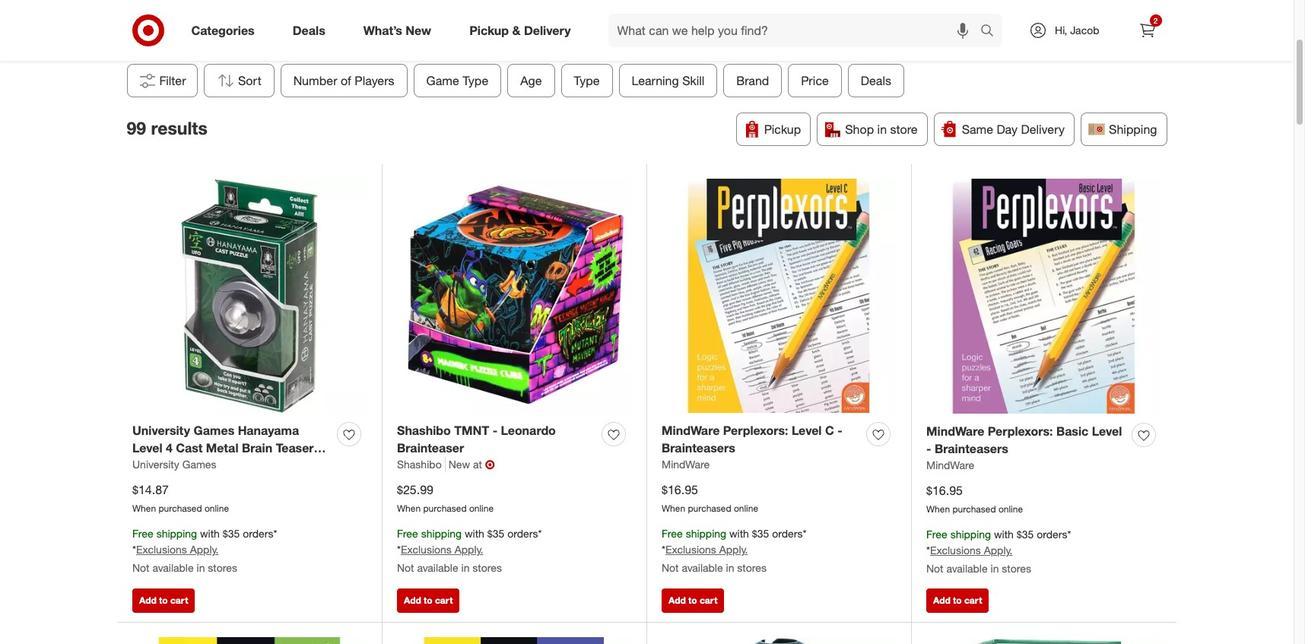 Task type: vqa. For each thing, say whether or not it's contained in the screenshot.
shashibo associated with Shashibo New at ¬
yes



Task type: locate. For each thing, give the bounding box(es) containing it.
1 horizontal spatial type
[[574, 73, 600, 88]]

cast
[[176, 440, 203, 456]]

0 vertical spatial university
[[132, 423, 190, 438]]

skill
[[682, 73, 704, 88]]

2 cart from the left
[[435, 595, 453, 606]]

0 horizontal spatial type
[[462, 73, 488, 88]]

orders* for shashibo tmnt - leonardo brainteaser
[[507, 527, 542, 540]]

level up "puzzle"
[[132, 440, 162, 456]]

deals up number
[[293, 22, 325, 38]]

1 horizontal spatial new
[[449, 458, 470, 471]]

$16.95 for mindware perplexors: level c - brainteasers
[[662, 482, 698, 497]]

new inside shashibo new at ¬
[[449, 458, 470, 471]]

deals inside button
[[861, 73, 891, 88]]

online
[[205, 502, 229, 514], [469, 502, 494, 514], [734, 502, 758, 514], [999, 503, 1023, 515]]

1 horizontal spatial level
[[792, 423, 822, 438]]

shop
[[845, 122, 874, 137]]

2 university from the top
[[132, 458, 179, 471]]

exclusions apply. button for mindware perplexors: basic level - brainteasers
[[930, 543, 1013, 558]]

mindware perplexors: level c - brainteasers image
[[662, 179, 896, 413], [662, 179, 896, 413]]

4 add from the left
[[933, 595, 951, 606]]

shashibo tmnt - leonardo brainteaser image
[[397, 179, 631, 413], [397, 179, 631, 413]]

when
[[132, 502, 156, 514], [397, 502, 421, 514], [662, 502, 685, 514], [926, 503, 950, 515]]

shashibo inside shashibo tmnt - leonardo brainteaser
[[397, 423, 451, 438]]

deals for deals button
[[861, 73, 891, 88]]

pickup left &
[[469, 22, 509, 38]]

mindware perplexors: basic level - brainteasers image
[[926, 179, 1162, 414], [926, 179, 1162, 414]]

0 horizontal spatial $16.95
[[662, 482, 698, 497]]

deals up 'shop in store' button
[[861, 73, 891, 88]]

3 add to cart from the left
[[669, 595, 718, 606]]

1 horizontal spatial brainteasers
[[935, 441, 1008, 456]]

with
[[200, 527, 220, 540], [465, 527, 484, 540], [729, 527, 749, 540], [994, 528, 1014, 541]]

free
[[132, 527, 153, 540], [397, 527, 418, 540], [662, 527, 683, 540], [926, 528, 948, 541]]

1 vertical spatial games
[[182, 458, 216, 471]]

apply.
[[190, 543, 219, 556], [455, 543, 483, 556], [719, 543, 748, 556], [984, 544, 1013, 557]]

|
[[174, 458, 176, 473]]

4 add to cart from the left
[[933, 595, 982, 606]]

pickup button
[[736, 113, 811, 146]]

day
[[997, 122, 1018, 137]]

not
[[132, 561, 149, 574], [397, 561, 414, 574], [662, 561, 679, 574], [926, 562, 944, 575]]

1 vertical spatial pickup
[[764, 122, 801, 137]]

0 horizontal spatial new
[[406, 22, 431, 38]]

type right age button
[[574, 73, 600, 88]]

3 add from the left
[[669, 595, 686, 606]]

add to cart button for mindware perplexors: basic level - brainteasers
[[926, 588, 989, 613]]

- for mindware perplexors: level c - brainteasers
[[838, 423, 843, 438]]

4 cart from the left
[[964, 595, 982, 606]]

exclusions
[[136, 543, 187, 556], [401, 543, 452, 556], [666, 543, 716, 556], [930, 544, 981, 557]]

to for shashibo tmnt - leonardo brainteaser
[[424, 595, 433, 606]]

orders*
[[243, 527, 277, 540], [507, 527, 542, 540], [772, 527, 807, 540], [1037, 528, 1071, 541]]

available for shashibo tmnt - leonardo brainteaser
[[417, 561, 458, 574]]

not for mindware perplexors: basic level - brainteasers
[[926, 562, 944, 575]]

mindware for mindware perplexors: level c - brainteasers
[[662, 423, 720, 438]]

games down cast
[[182, 458, 216, 471]]

exclusions apply. button
[[136, 542, 219, 558], [401, 542, 483, 558], [666, 542, 748, 558], [930, 543, 1013, 558]]

$25.99 when purchased online
[[397, 482, 494, 514]]

1 horizontal spatial $16.95
[[926, 483, 963, 498]]

free shipping with $35 orders* * exclusions apply. not available in stores
[[132, 527, 277, 574], [397, 527, 542, 574], [662, 527, 807, 574], [926, 528, 1071, 575]]

search
[[974, 24, 1010, 39]]

when inside '$25.99 when purchased online'
[[397, 502, 421, 514]]

free for mindware perplexors: basic level - brainteasers
[[926, 528, 948, 541]]

2 add from the left
[[404, 595, 421, 606]]

sponsored
[[1058, 36, 1103, 48]]

delivery right day on the right top of the page
[[1021, 122, 1065, 137]]

mindware link for mindware perplexors: level c - brainteasers
[[662, 457, 710, 472]]

purchased for university games hanayama level 4 cast metal brain teaser puzzle | ufo
[[159, 502, 202, 514]]

shashibo for shashibo new at ¬
[[397, 458, 442, 471]]

new for shashibo
[[449, 458, 470, 471]]

1 shashibo from the top
[[397, 423, 451, 438]]

$16.95 when purchased online for mindware perplexors: basic level - brainteasers
[[926, 483, 1023, 515]]

online down mindware perplexors: level c - brainteasers
[[734, 502, 758, 514]]

learning skill
[[632, 73, 704, 88]]

1 vertical spatial delivery
[[1021, 122, 1065, 137]]

university games
[[132, 458, 216, 471]]

0 horizontal spatial brainteasers
[[662, 440, 735, 456]]

games for university games
[[182, 458, 216, 471]]

0 vertical spatial deals
[[293, 22, 325, 38]]

level left c
[[792, 423, 822, 438]]

mindware inside mindware perplexors: basic level - brainteasers
[[926, 424, 985, 439]]

2 horizontal spatial -
[[926, 441, 931, 456]]

mindware for mindware perplexors: level c - brainteasers mindware link
[[662, 458, 710, 471]]

university inside university games hanayama level 4 cast metal brain teaser puzzle | ufo
[[132, 423, 190, 438]]

1 add to cart from the left
[[139, 595, 188, 606]]

2 shashibo from the top
[[397, 458, 442, 471]]

same day delivery button
[[934, 113, 1075, 146]]

$35 for level
[[752, 527, 769, 540]]

university games smart egg 1-layer level 2 labyrinth puzzle | space capsule image
[[662, 638, 896, 644], [662, 638, 896, 644]]

mindware perplexors: basic level - brainteasers
[[926, 424, 1122, 456]]

- inside mindware perplexors: level c - brainteasers
[[838, 423, 843, 438]]

brainteasers inside mindware perplexors: basic level - brainteasers
[[935, 441, 1008, 456]]

c
[[825, 423, 834, 438]]

sort button
[[204, 64, 274, 97]]

0 horizontal spatial delivery
[[524, 22, 571, 38]]

categories link
[[178, 14, 274, 47]]

new left at
[[449, 458, 470, 471]]

1 vertical spatial shashibo
[[397, 458, 442, 471]]

2 add to cart from the left
[[404, 595, 453, 606]]

level right basic
[[1092, 424, 1122, 439]]

$35
[[223, 527, 240, 540], [487, 527, 505, 540], [752, 527, 769, 540], [1017, 528, 1034, 541]]

university games hanayama level 4 cast metal brain teaser puzzle | ufo
[[132, 423, 314, 473]]

university games hanayama level 3 cast metal brain teaser puzzle - coil image
[[926, 638, 1162, 644], [926, 638, 1162, 644]]

0 vertical spatial pickup
[[469, 22, 509, 38]]

2 add to cart button from the left
[[397, 588, 460, 613]]

new inside "link"
[[406, 22, 431, 38]]

99
[[127, 117, 146, 138]]

1 vertical spatial deals
[[861, 73, 891, 88]]

0 horizontal spatial -
[[493, 423, 498, 438]]

online for level
[[734, 502, 758, 514]]

type
[[462, 73, 488, 88], [574, 73, 600, 88]]

* for mindware perplexors: level c - brainteasers
[[662, 543, 666, 556]]

1 add to cart button from the left
[[132, 588, 195, 613]]

purchased inside '$25.99 when purchased online'
[[423, 502, 467, 514]]

1 vertical spatial university
[[132, 458, 179, 471]]

$35 for basic
[[1017, 528, 1034, 541]]

when for mindware perplexors: basic level - brainteasers
[[926, 503, 950, 515]]

orders* for university games hanayama level 4 cast metal brain teaser puzzle | ufo
[[243, 527, 277, 540]]

new
[[406, 22, 431, 38], [449, 458, 470, 471]]

in for mindware perplexors: level c - brainteasers
[[726, 561, 734, 574]]

online down mindware perplexors: basic level - brainteasers
[[999, 503, 1023, 515]]

3 to from the left
[[688, 595, 697, 606]]

4 to from the left
[[953, 595, 962, 606]]

cart for university games hanayama level 4 cast metal brain teaser puzzle | ufo
[[170, 595, 188, 606]]

puzzle
[[132, 458, 170, 473]]

stores
[[208, 561, 237, 574], [473, 561, 502, 574], [737, 561, 767, 574], [1002, 562, 1031, 575]]

mindware link for mindware perplexors: basic level - brainteasers
[[926, 458, 975, 473]]

free shipping with $35 orders* * exclusions apply. not available in stores for shashibo tmnt - leonardo brainteaser
[[397, 527, 542, 574]]

mindware inside mindware perplexors: level c - brainteasers
[[662, 423, 720, 438]]

3 cart from the left
[[700, 595, 718, 606]]

delivery right &
[[524, 22, 571, 38]]

shashibo new at ¬
[[397, 457, 495, 472]]

1 horizontal spatial delivery
[[1021, 122, 1065, 137]]

add to cart button
[[132, 588, 195, 613], [397, 588, 460, 613], [662, 588, 724, 613], [926, 588, 989, 613]]

type right game on the top of the page
[[462, 73, 488, 88]]

1 horizontal spatial $16.95 when purchased online
[[926, 483, 1023, 515]]

university games hanayama level 4 cast metal brain teaser puzzle | ufo image
[[132, 179, 367, 413], [132, 179, 367, 413]]

*
[[132, 543, 136, 556], [397, 543, 401, 556], [662, 543, 666, 556], [926, 544, 930, 557]]

- inside mindware perplexors: basic level - brainteasers
[[926, 441, 931, 456]]

mindware for mindware perplexors: basic level - brainteasers
[[926, 424, 985, 439]]

0 horizontal spatial level
[[132, 440, 162, 456]]

brainteasers inside mindware perplexors: level c - brainteasers
[[662, 440, 735, 456]]

perplexors: inside mindware perplexors: level c - brainteasers
[[723, 423, 788, 438]]

online down at
[[469, 502, 494, 514]]

shashibo down brainteaser
[[397, 458, 442, 471]]

4 add to cart button from the left
[[926, 588, 989, 613]]

add to cart for mindware perplexors: basic level - brainteasers
[[933, 595, 982, 606]]

mindware math perplexors: level c - brainteasers  - 50 puzzles image
[[397, 638, 631, 644], [397, 638, 631, 644]]

university down 4
[[132, 458, 179, 471]]

2 to from the left
[[424, 595, 433, 606]]

1 university from the top
[[132, 423, 190, 438]]

game
[[426, 73, 459, 88]]

0 horizontal spatial deals
[[293, 22, 325, 38]]

game type
[[426, 73, 488, 88]]

add for mindware perplexors: basic level - brainteasers
[[933, 595, 951, 606]]

1 horizontal spatial -
[[838, 423, 843, 438]]

1 horizontal spatial perplexors:
[[988, 424, 1053, 439]]

1 cart from the left
[[170, 595, 188, 606]]

mindware math perplexors: level d - brainteasers  - 50 puzzles image
[[132, 638, 367, 644], [132, 638, 367, 644]]

99 results
[[127, 117, 208, 138]]

available for mindware perplexors: level c - brainteasers
[[682, 561, 723, 574]]

when inside $14.87 when purchased online
[[132, 502, 156, 514]]

1 horizontal spatial deals
[[861, 73, 891, 88]]

pickup down brand
[[764, 122, 801, 137]]

pickup
[[469, 22, 509, 38], [764, 122, 801, 137]]

learning
[[632, 73, 679, 88]]

exclusions for mindware perplexors: level c - brainteasers
[[666, 543, 716, 556]]

* for shashibo tmnt - leonardo brainteaser
[[397, 543, 401, 556]]

shashibo for shashibo tmnt - leonardo brainteaser
[[397, 423, 451, 438]]

level
[[792, 423, 822, 438], [1092, 424, 1122, 439], [132, 440, 162, 456]]

2 horizontal spatial level
[[1092, 424, 1122, 439]]

0 vertical spatial shashibo
[[397, 423, 451, 438]]

university up 4
[[132, 423, 190, 438]]

1 type from the left
[[462, 73, 488, 88]]

game type button
[[413, 64, 501, 97]]

0 vertical spatial delivery
[[524, 22, 571, 38]]

teaser
[[276, 440, 314, 456]]

with for level
[[729, 527, 749, 540]]

online down the ufo
[[205, 502, 229, 514]]

online inside $14.87 when purchased online
[[205, 502, 229, 514]]

delivery inside button
[[1021, 122, 1065, 137]]

what's
[[363, 22, 402, 38]]

purchased inside $14.87 when purchased online
[[159, 502, 202, 514]]

online for -
[[469, 502, 494, 514]]

apply. for university games hanayama level 4 cast metal brain teaser puzzle | ufo
[[190, 543, 219, 556]]

$35 for hanayama
[[223, 527, 240, 540]]

0 horizontal spatial perplexors:
[[723, 423, 788, 438]]

when for shashibo tmnt - leonardo brainteaser
[[397, 502, 421, 514]]

perplexors: left basic
[[988, 424, 1053, 439]]

level for university games hanayama level 4 cast metal brain teaser puzzle | ufo
[[132, 440, 162, 456]]

add
[[139, 595, 157, 606], [404, 595, 421, 606], [669, 595, 686, 606], [933, 595, 951, 606]]

brainteasers for mindware perplexors: level c - brainteasers
[[662, 440, 735, 456]]

shashibo up brainteaser
[[397, 423, 451, 438]]

shashibo inside shashibo new at ¬
[[397, 458, 442, 471]]

add to cart button for shashibo tmnt - leonardo brainteaser
[[397, 588, 460, 613]]

brand
[[736, 73, 769, 88]]

0 vertical spatial new
[[406, 22, 431, 38]]

add to cart button for mindware perplexors: level c - brainteasers
[[662, 588, 724, 613]]

0 horizontal spatial mindware link
[[662, 457, 710, 472]]

level inside mindware perplexors: basic level - brainteasers
[[1092, 424, 1122, 439]]

age button
[[507, 64, 555, 97]]

online inside '$25.99 when purchased online'
[[469, 502, 494, 514]]

to for university games hanayama level 4 cast metal brain teaser puzzle | ufo
[[159, 595, 168, 606]]

shop in store button
[[817, 113, 928, 146]]

1 horizontal spatial pickup
[[764, 122, 801, 137]]

available for university games hanayama level 4 cast metal brain teaser puzzle | ufo
[[152, 561, 194, 574]]

0 horizontal spatial pickup
[[469, 22, 509, 38]]

shashibo
[[397, 423, 451, 438], [397, 458, 442, 471]]

university
[[132, 423, 190, 438], [132, 458, 179, 471]]

pickup inside button
[[764, 122, 801, 137]]

1 vertical spatial new
[[449, 458, 470, 471]]

perplexors: left c
[[723, 423, 788, 438]]

deals for deals link
[[293, 22, 325, 38]]

in for university games hanayama level 4 cast metal brain teaser puzzle | ufo
[[197, 561, 205, 574]]

- for mindware perplexors: basic level - brainteasers
[[926, 441, 931, 456]]

perplexors: for level
[[723, 423, 788, 438]]

shashibo link
[[397, 457, 446, 472]]

1 to from the left
[[159, 595, 168, 606]]

1 add from the left
[[139, 595, 157, 606]]

delivery
[[524, 22, 571, 38], [1021, 122, 1065, 137]]

level inside university games hanayama level 4 cast metal brain teaser puzzle | ufo
[[132, 440, 162, 456]]

0 vertical spatial games
[[194, 423, 234, 438]]

deals
[[293, 22, 325, 38], [861, 73, 891, 88]]

games
[[194, 423, 234, 438], [182, 458, 216, 471]]

new right what's
[[406, 22, 431, 38]]

perplexors:
[[723, 423, 788, 438], [988, 424, 1053, 439]]

add for university games hanayama level 4 cast metal brain teaser puzzle | ufo
[[139, 595, 157, 606]]

$16.95 when purchased online for mindware perplexors: level c - brainteasers
[[662, 482, 758, 514]]

0 horizontal spatial $16.95 when purchased online
[[662, 482, 758, 514]]

games inside university games hanayama level 4 cast metal brain teaser puzzle | ufo
[[194, 423, 234, 438]]

games up metal
[[194, 423, 234, 438]]

shipping for shashibo tmnt - leonardo brainteaser
[[421, 527, 462, 540]]

2
[[1154, 16, 1158, 25]]

$16.95
[[662, 482, 698, 497], [926, 483, 963, 498]]

perplexors: inside mindware perplexors: basic level - brainteasers
[[988, 424, 1053, 439]]

$16.95 when purchased online
[[662, 482, 758, 514], [926, 483, 1023, 515]]

mindware
[[662, 423, 720, 438], [926, 424, 985, 439], [662, 458, 710, 471], [926, 458, 975, 471]]

to for mindware perplexors: basic level - brainteasers
[[953, 595, 962, 606]]

add to cart for university games hanayama level 4 cast metal brain teaser puzzle | ufo
[[139, 595, 188, 606]]

exclusions apply. button for university games hanayama level 4 cast metal brain teaser puzzle | ufo
[[136, 542, 219, 558]]

mindware link
[[662, 457, 710, 472], [926, 458, 975, 473]]

exclusions apply. button for mindware perplexors: level c - brainteasers
[[666, 542, 748, 558]]

games for university games hanayama level 4 cast metal brain teaser puzzle | ufo
[[194, 423, 234, 438]]

1 horizontal spatial mindware link
[[926, 458, 975, 473]]

to
[[159, 595, 168, 606], [424, 595, 433, 606], [688, 595, 697, 606], [953, 595, 962, 606]]

3 add to cart button from the left
[[662, 588, 724, 613]]

metal
[[206, 440, 238, 456]]



Task type: describe. For each thing, give the bounding box(es) containing it.
free shipping with $35 orders* * exclusions apply. not available in stores for mindware perplexors: level c - brainteasers
[[662, 527, 807, 574]]

add to cart for shashibo tmnt - leonardo brainteaser
[[404, 595, 453, 606]]

with for -
[[465, 527, 484, 540]]

shipping
[[1109, 122, 1157, 137]]

$14.87 when purchased online
[[132, 482, 229, 514]]

mindware perplexors: level c - brainteasers
[[662, 423, 843, 456]]

free for university games hanayama level 4 cast metal brain teaser puzzle | ufo
[[132, 527, 153, 540]]

exclusions for university games hanayama level 4 cast metal brain teaser puzzle | ufo
[[136, 543, 187, 556]]

university games hanayama level 4 cast metal brain teaser puzzle | ufo link
[[132, 422, 331, 473]]

add for shashibo tmnt - leonardo brainteaser
[[404, 595, 421, 606]]

online for basic
[[999, 503, 1023, 515]]

shop in store
[[845, 122, 918, 137]]

free shipping with $35 orders* * exclusions apply. not available in stores for university games hanayama level 4 cast metal brain teaser puzzle | ufo
[[132, 527, 277, 574]]

pickup for pickup
[[764, 122, 801, 137]]

results
[[151, 117, 208, 138]]

shipping for mindware perplexors: basic level - brainteasers
[[951, 528, 991, 541]]

$35 for -
[[487, 527, 505, 540]]

purchased for mindware perplexors: level c - brainteasers
[[688, 502, 731, 514]]

stores for level
[[737, 561, 767, 574]]

tmnt
[[454, 423, 489, 438]]

stores for -
[[473, 561, 502, 574]]

university for university games
[[132, 458, 179, 471]]

- inside shashibo tmnt - leonardo brainteaser
[[493, 423, 498, 438]]

when for mindware perplexors: level c - brainteasers
[[662, 502, 685, 514]]

cart for mindware perplexors: level c - brainteasers
[[700, 595, 718, 606]]

add for mindware perplexors: level c - brainteasers
[[669, 595, 686, 606]]

with for hanayama
[[200, 527, 220, 540]]

jacob
[[1070, 24, 1100, 37]]

stores for hanayama
[[208, 561, 237, 574]]

not for mindware perplexors: level c - brainteasers
[[662, 561, 679, 574]]

hanayama
[[238, 423, 299, 438]]

type button
[[561, 64, 612, 97]]

leonardo
[[501, 423, 556, 438]]

level inside mindware perplexors: level c - brainteasers
[[792, 423, 822, 438]]

hi,
[[1055, 24, 1067, 37]]

filter
[[159, 73, 186, 88]]

sort
[[238, 73, 261, 88]]

mindware perplexors: level c - brainteasers link
[[662, 422, 860, 457]]

deals button
[[848, 64, 904, 97]]

$16.95 for mindware perplexors: basic level - brainteasers
[[926, 483, 963, 498]]

shashibo tmnt - leonardo brainteaser
[[397, 423, 556, 456]]

in for shashibo tmnt - leonardo brainteaser
[[461, 561, 470, 574]]

free for mindware perplexors: level c - brainteasers
[[662, 527, 683, 540]]

brainteasers for mindware perplexors: basic level - brainteasers
[[935, 441, 1008, 456]]

delivery for pickup & delivery
[[524, 22, 571, 38]]

categories
[[191, 22, 255, 38]]

purchased for mindware perplexors: basic level - brainteasers
[[953, 503, 996, 515]]

players
[[354, 73, 394, 88]]

available for mindware perplexors: basic level - brainteasers
[[947, 562, 988, 575]]

in for mindware perplexors: basic level - brainteasers
[[991, 562, 999, 575]]

delivery for same day delivery
[[1021, 122, 1065, 137]]

same day delivery
[[962, 122, 1065, 137]]

$14.87
[[132, 482, 169, 497]]

what's new
[[363, 22, 431, 38]]

ufo
[[180, 458, 205, 473]]

apply. for shashibo tmnt - leonardo brainteaser
[[455, 543, 483, 556]]

brain
[[242, 440, 272, 456]]

not for shashibo tmnt - leonardo brainteaser
[[397, 561, 414, 574]]

to for mindware perplexors: level c - brainteasers
[[688, 595, 697, 606]]

price button
[[788, 64, 842, 97]]

basic
[[1056, 424, 1089, 439]]

when for university games hanayama level 4 cast metal brain teaser puzzle | ufo
[[132, 502, 156, 514]]

apply. for mindware perplexors: level c - brainteasers
[[719, 543, 748, 556]]

apply. for mindware perplexors: basic level - brainteasers
[[984, 544, 1013, 557]]

orders* for mindware perplexors: basic level - brainteasers
[[1037, 528, 1071, 541]]

pickup for pickup & delivery
[[469, 22, 509, 38]]

shipping button
[[1081, 113, 1167, 146]]

level for mindware perplexors: basic level - brainteasers
[[1092, 424, 1122, 439]]

store
[[890, 122, 918, 137]]

brainteaser
[[397, 440, 464, 456]]

new for what's
[[406, 22, 431, 38]]

shipping for university games hanayama level 4 cast metal brain teaser puzzle | ufo
[[156, 527, 197, 540]]

purchased for shashibo tmnt - leonardo brainteaser
[[423, 502, 467, 514]]

* for mindware perplexors: basic level - brainteasers
[[926, 544, 930, 557]]

age
[[520, 73, 542, 88]]

shashibo tmnt - leonardo brainteaser link
[[397, 422, 596, 457]]

shipping for mindware perplexors: level c - brainteasers
[[686, 527, 726, 540]]

$25.99
[[397, 482, 434, 497]]

pickup & delivery
[[469, 22, 571, 38]]

add to cart for mindware perplexors: level c - brainteasers
[[669, 595, 718, 606]]

2 type from the left
[[574, 73, 600, 88]]

with for basic
[[994, 528, 1014, 541]]

mindware for mindware link corresponding to mindware perplexors: basic level - brainteasers
[[926, 458, 975, 471]]

at
[[473, 458, 482, 471]]

deals link
[[280, 14, 344, 47]]

exclusions for mindware perplexors: basic level - brainteasers
[[930, 544, 981, 557]]

filter button
[[127, 64, 197, 97]]

mindware perplexors: basic level - brainteasers link
[[926, 423, 1126, 458]]

orders* for mindware perplexors: level c - brainteasers
[[772, 527, 807, 540]]

pickup & delivery link
[[457, 14, 590, 47]]

learning skill button
[[619, 64, 717, 97]]

What can we help you find? suggestions appear below search field
[[608, 14, 984, 47]]

search button
[[974, 14, 1010, 50]]

2 link
[[1131, 14, 1164, 47]]

stores for basic
[[1002, 562, 1031, 575]]

number of players
[[293, 73, 394, 88]]

price
[[801, 73, 829, 88]]

what's new link
[[350, 14, 450, 47]]

perplexors: for basic
[[988, 424, 1053, 439]]

number of players button
[[280, 64, 407, 97]]

free for shashibo tmnt - leonardo brainteaser
[[397, 527, 418, 540]]

* for university games hanayama level 4 cast metal brain teaser puzzle | ufo
[[132, 543, 136, 556]]

add to cart button for university games hanayama level 4 cast metal brain teaser puzzle | ufo
[[132, 588, 195, 613]]

brand button
[[723, 64, 782, 97]]

4
[[166, 440, 173, 456]]

exclusions apply. button for shashibo tmnt - leonardo brainteaser
[[401, 542, 483, 558]]

of
[[340, 73, 351, 88]]

same
[[962, 122, 993, 137]]

university games link
[[132, 457, 216, 472]]

cart for mindware perplexors: basic level - brainteasers
[[964, 595, 982, 606]]

university for university games hanayama level 4 cast metal brain teaser puzzle | ufo
[[132, 423, 190, 438]]

cart for shashibo tmnt - leonardo brainteaser
[[435, 595, 453, 606]]

free shipping with $35 orders* * exclusions apply. not available in stores for mindware perplexors: basic level - brainteasers
[[926, 528, 1071, 575]]

in inside button
[[877, 122, 887, 137]]

hi, jacob
[[1055, 24, 1100, 37]]

online for hanayama
[[205, 502, 229, 514]]

&
[[512, 22, 521, 38]]

¬
[[485, 457, 495, 472]]

number
[[293, 73, 337, 88]]



